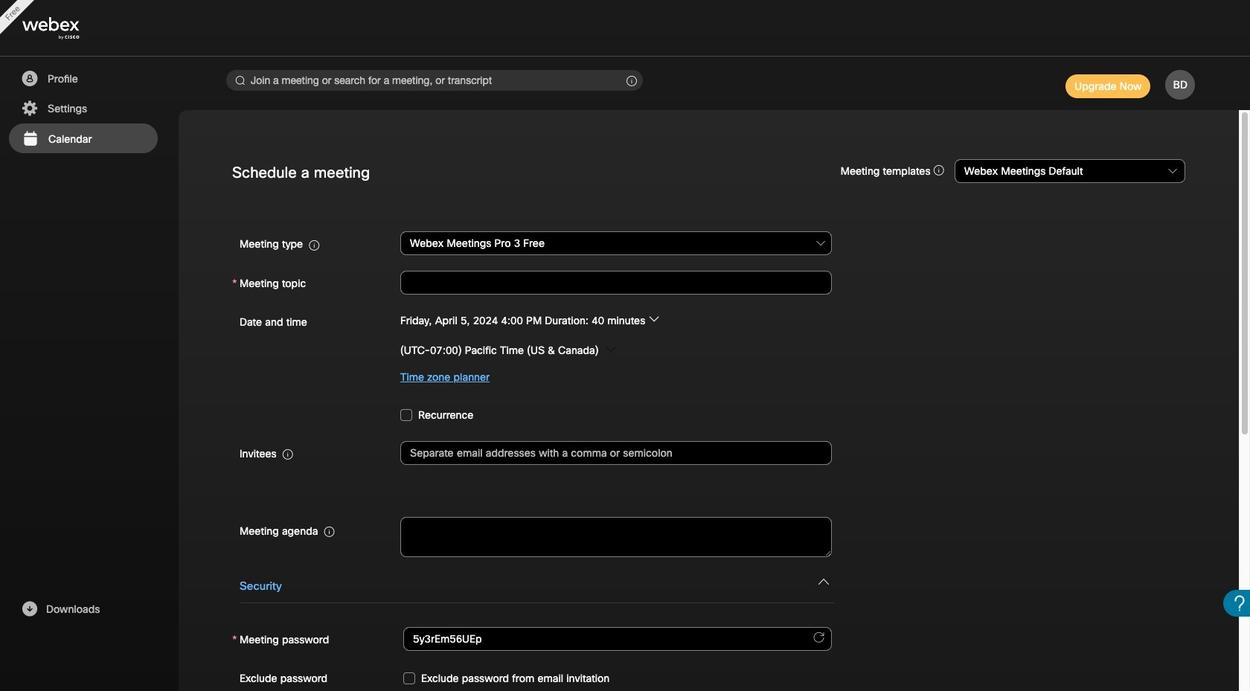 Task type: describe. For each thing, give the bounding box(es) containing it.
Invitees text field
[[401, 441, 833, 465]]

cisco webex image
[[22, 17, 112, 40]]

mds content download_filled image
[[20, 601, 39, 619]]

mds meetings_filled image
[[21, 130, 39, 148]]

1 vertical spatial arrow image
[[606, 344, 616, 355]]

mds people circle_filled image
[[20, 70, 39, 88]]



Task type: locate. For each thing, give the bounding box(es) containing it.
mds settings_filled image
[[20, 100, 39, 118]]

Join a meeting or search for a meeting, or transcript text field
[[226, 70, 643, 91]]

security region
[[232, 568, 1186, 692]]

None field
[[401, 230, 833, 257]]

0 vertical spatial arrow image
[[649, 314, 659, 324]]

None text field
[[401, 271, 833, 295]]

ng down image
[[819, 577, 830, 587]]

arrow image
[[649, 314, 659, 324], [606, 344, 616, 355]]

banner
[[0, 0, 1251, 57]]

1 horizontal spatial arrow image
[[649, 314, 659, 324]]

exclude password: exclude password from email invitation element
[[404, 665, 610, 692]]

None text field
[[401, 517, 833, 558], [404, 628, 833, 651], [401, 517, 833, 558], [404, 628, 833, 651]]

0 horizontal spatial arrow image
[[606, 344, 616, 355]]

group
[[232, 308, 1186, 391]]



Task type: vqa. For each thing, say whether or not it's contained in the screenshot.
Cisco Webex image
yes



